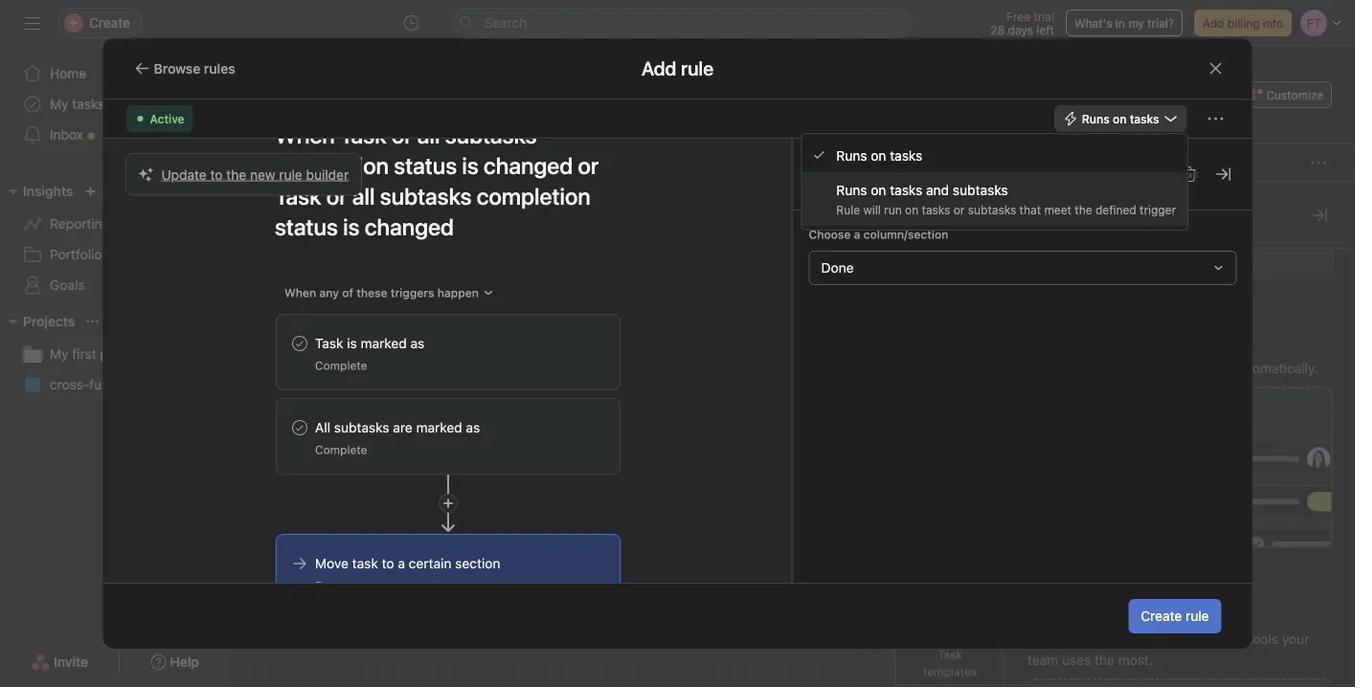 Task type: vqa. For each thing, say whether or not it's contained in the screenshot.
the bottommost FT button
yes



Task type: locate. For each thing, give the bounding box(es) containing it.
add billing info
[[1203, 16, 1284, 30]]

2 vertical spatial runs
[[837, 183, 868, 198]]

0 horizontal spatial certain
[[408, 556, 451, 572]]

insights button
[[0, 180, 73, 203]]

1 horizontal spatial task
[[938, 649, 963, 662]]

1 vertical spatial customize
[[1028, 204, 1120, 227]]

1 vertical spatial move
[[315, 556, 348, 572]]

1 vertical spatial your
[[1283, 632, 1310, 648]]

is
[[347, 336, 357, 352]]

0 horizontal spatial section
[[455, 556, 500, 572]]

task left is
[[315, 336, 343, 352]]

as
[[410, 336, 424, 352], [466, 420, 480, 436]]

runs on tasks down em
[[1082, 112, 1160, 126]]

add for add a rule to get your work done automatically.
[[1028, 361, 1053, 377]]

risk
[[358, 419, 377, 432]]

task
[[315, 336, 343, 352], [938, 649, 963, 662]]

on right run
[[905, 203, 919, 217]]

projects button
[[0, 310, 75, 333]]

add left action
[[809, 156, 831, 170]]

2 ft button from the top
[[269, 446, 292, 469]]

2 vertical spatial rule
[[1186, 609, 1210, 625]]

days
[[1008, 23, 1034, 36]]

add
[[1203, 16, 1225, 30], [277, 156, 298, 170], [809, 156, 831, 170], [1157, 206, 1186, 225], [1028, 361, 1053, 377]]

1 add task image from the left
[[469, 208, 485, 223]]

0 vertical spatial your
[[1134, 361, 1161, 377]]

ft button down medium
[[269, 446, 292, 469]]

1 horizontal spatial move
[[809, 176, 843, 192]]

0 vertical spatial today
[[596, 325, 628, 338]]

oct left 25
[[350, 451, 370, 465]]

0 vertical spatial marked
[[360, 336, 406, 352]]

invite button
[[18, 646, 101, 680]]

runs inside runs on tasks dropdown button
[[1082, 112, 1110, 126]]

1 vertical spatial certain
[[408, 556, 451, 572]]

add task image for to do
[[469, 208, 485, 223]]

1 horizontal spatial section
[[952, 176, 999, 192]]

in
[[1116, 16, 1125, 30]]

invite
[[54, 655, 88, 671]]

global element
[[0, 47, 230, 162]]

marked right are
[[416, 420, 462, 436]]

my first portfolio link
[[11, 339, 218, 370]]

rule
[[837, 203, 860, 217]]

1 vertical spatial today
[[305, 451, 337, 465]]

the left 'new'
[[226, 167, 246, 183]]

add task button
[[253, 149, 333, 176]]

as right are
[[466, 420, 480, 436]]

24
[[355, 325, 369, 338]]

1 horizontal spatial certain
[[904, 176, 949, 192]]

customize
[[1267, 88, 1324, 102], [1028, 204, 1120, 227]]

complete down at
[[315, 444, 367, 457]]

search button
[[452, 8, 912, 38]]

0 vertical spatial complete
[[315, 359, 367, 373]]

1 horizontal spatial your
[[1283, 632, 1310, 648]]

1 horizontal spatial as
[[466, 420, 480, 436]]

tasks inside "link"
[[72, 96, 105, 112]]

create rule
[[1141, 609, 1210, 625]]

customize up status
[[1028, 204, 1120, 227]]

2 horizontal spatial section
[[1190, 206, 1242, 225]]

the right the meet
[[1075, 203, 1093, 217]]

tasks
[[72, 96, 105, 112], [1130, 112, 1160, 126], [890, 147, 923, 163], [890, 183, 923, 198], [922, 203, 951, 217]]

integrated
[[1062, 632, 1126, 648]]

on up the will
[[871, 183, 887, 198]]

0 vertical spatial runs on tasks
[[1082, 112, 1160, 126]]

oct left the 20 at the top of page
[[305, 325, 324, 338]]

builder
[[306, 167, 349, 183]]

my left first
[[50, 346, 69, 362]]

move task to a certain section up run
[[809, 176, 999, 192]]

runs on tasks link
[[802, 138, 1188, 172]]

1 horizontal spatial runs on tasks
[[1082, 112, 1160, 126]]

to do
[[253, 206, 292, 225]]

1 vertical spatial as
[[466, 420, 480, 436]]

1 vertical spatial task
[[938, 649, 963, 662]]

runs on tasks down dashboard
[[837, 147, 923, 163]]

on
[[322, 292, 337, 306]]

ft button for today – oct 25
[[269, 446, 292, 469]]

2 horizontal spatial rule
[[1186, 609, 1210, 625]]

are
[[393, 420, 412, 436]]

done
[[835, 206, 873, 225], [822, 260, 854, 276], [315, 580, 343, 593]]

down arrow image
[[441, 475, 455, 533]]

ft button down low
[[269, 320, 292, 343]]

on right files
[[1113, 112, 1127, 126]]

add left billing
[[1203, 16, 1225, 30]]

section
[[952, 176, 999, 192], [1190, 206, 1242, 225], [455, 556, 500, 572]]

0 vertical spatial oct
[[305, 325, 324, 338]]

the inside the runs on tasks and subtasks rule will run on tasks or subtasks that meet the defined trigger
[[1075, 203, 1093, 217]]

today –
[[596, 325, 641, 338]]

defined
[[1096, 203, 1137, 217]]

cross-functional project plan link
[[11, 370, 228, 400]]

reporting link
[[11, 209, 218, 240]]

your right get
[[1134, 361, 1161, 377]]

my up inbox
[[50, 96, 69, 112]]

customize button
[[1243, 81, 1333, 108]]

oct
[[305, 325, 324, 338], [350, 451, 370, 465]]

tasks inside dropdown button
[[1130, 112, 1160, 126]]

move task to a certain section down down arrow image
[[315, 556, 500, 572]]

0 horizontal spatial task
[[302, 156, 324, 170]]

uses
[[1063, 653, 1091, 669]]

1 ft button from the top
[[269, 320, 292, 343]]

a
[[893, 176, 901, 192], [854, 228, 861, 241], [1056, 361, 1064, 377], [397, 556, 405, 572]]

1 my from the top
[[50, 96, 69, 112]]

2 horizontal spatial task
[[847, 176, 874, 192]]

share
[[1187, 88, 1218, 102]]

0 horizontal spatial today
[[305, 451, 337, 465]]

tasks down messages link
[[890, 147, 923, 163]]

my for my tasks
[[50, 96, 69, 112]]

insights element
[[0, 174, 230, 305]]

subtasks up today – oct 25 in the bottom of the page
[[334, 420, 389, 436]]

board link
[[416, 118, 468, 139]]

0 vertical spatial customize
[[1267, 88, 1324, 102]]

browse rules button
[[126, 55, 244, 82]]

your right tools
[[1283, 632, 1310, 648]]

tasks up run
[[890, 183, 923, 198]]

home
[[50, 66, 86, 81]]

runs on tasks and subtasks rule will run on tasks or subtasks that meet the defined trigger
[[837, 183, 1176, 217]]

2 complete from the top
[[315, 444, 367, 457]]

task inside task templates
[[938, 649, 963, 662]]

0 vertical spatial section
[[952, 176, 999, 192]]

add down the trash item image
[[1157, 206, 1186, 225]]

trial
[[1034, 10, 1055, 23]]

tools
[[1249, 632, 1279, 648]]

ft button
[[269, 320, 292, 343], [269, 446, 292, 469]]

0 horizontal spatial move
[[315, 556, 348, 572]]

0 vertical spatial runs
[[1082, 112, 1110, 126]]

0 horizontal spatial add task image
[[469, 208, 485, 223]]

cross-
[[50, 377, 89, 393]]

1 vertical spatial subtasks
[[968, 203, 1017, 217]]

to
[[210, 167, 223, 183], [877, 176, 890, 192], [1094, 361, 1107, 377], [381, 556, 394, 572]]

1 vertical spatial runs
[[837, 147, 868, 163]]

certain down down arrow image
[[408, 556, 451, 572]]

add action
[[809, 156, 867, 170]]

as up meeting
[[410, 336, 424, 352]]

certain up 'column/section'
[[904, 176, 949, 192]]

1 horizontal spatial customize
[[1267, 88, 1324, 102]]

1 vertical spatial move task to a certain section
[[315, 556, 500, 572]]

that
[[1020, 203, 1041, 217]]

free trial 28 days left
[[991, 10, 1055, 36]]

my inside my tasks "link"
[[50, 96, 69, 112]]

–
[[345, 325, 352, 338], [632, 325, 638, 338], [340, 451, 347, 465]]

runs up rule
[[837, 183, 868, 198]]

1 horizontal spatial today
[[596, 325, 628, 338]]

0 vertical spatial move task to a certain section
[[809, 176, 999, 192]]

task up templates
[[938, 649, 963, 662]]

all subtasks are marked as
[[315, 420, 480, 436]]

add task image
[[469, 208, 485, 223], [1052, 208, 1067, 223]]

1 vertical spatial rule
[[1067, 361, 1091, 377]]

add task image right that
[[1052, 208, 1067, 223]]

happen
[[437, 286, 478, 300]]

customize down info
[[1267, 88, 1324, 102]]

rule left get
[[1067, 361, 1091, 377]]

ft for oct 20 – 24
[[274, 325, 288, 338]]

0 vertical spatial task
[[302, 156, 324, 170]]

marked right is
[[360, 336, 406, 352]]

add right 'new'
[[277, 156, 298, 170]]

0 vertical spatial my
[[50, 96, 69, 112]]

add task image up happen
[[469, 208, 485, 223]]

1 vertical spatial ft
[[274, 325, 288, 338]]

complete
[[315, 359, 367, 373], [315, 444, 367, 457]]

when any of these triggers happen button
[[275, 280, 502, 307]]

task inside button
[[302, 156, 324, 170]]

add action button
[[809, 154, 867, 171]]

rule right 'new'
[[279, 167, 302, 183]]

tasks down em
[[1130, 112, 1160, 126]]

0 horizontal spatial task
[[315, 336, 343, 352]]

1 vertical spatial oct
[[350, 451, 370, 465]]

0 vertical spatial as
[[410, 336, 424, 352]]

ft down medium
[[274, 451, 288, 465]]

2 vertical spatial ft
[[274, 451, 288, 465]]

add inside button
[[1157, 206, 1186, 225]]

2 add task image from the left
[[1052, 208, 1067, 223]]

1 vertical spatial runs on tasks
[[837, 147, 923, 163]]

team
[[1028, 653, 1059, 669]]

close this dialog image
[[1209, 61, 1224, 76]]

list link
[[354, 118, 393, 139]]

subtasks right or
[[968, 203, 1017, 217]]

ft down low
[[274, 325, 288, 338]]

tasks down home
[[72, 96, 105, 112]]

2 my from the top
[[50, 346, 69, 362]]

0 vertical spatial ft button
[[269, 320, 292, 343]]

runs down dashboard
[[837, 147, 868, 163]]

0 horizontal spatial rule
[[279, 167, 302, 183]]

complete down is
[[315, 359, 367, 373]]

at
[[343, 419, 355, 432]]

my
[[50, 96, 69, 112], [50, 346, 69, 362]]

column/section
[[864, 228, 949, 241]]

– for today – oct 25
[[340, 451, 347, 465]]

0 horizontal spatial move task to a certain section
[[315, 556, 500, 572]]

1 complete from the top
[[315, 359, 367, 373]]

2 vertical spatial section
[[455, 556, 500, 572]]

search list box
[[452, 8, 912, 38]]

25
[[373, 451, 387, 465]]

1 horizontal spatial add task image
[[1052, 208, 1067, 223]]

done
[[1199, 361, 1230, 377]]

section inside button
[[1190, 206, 1242, 225]]

complete for is
[[315, 359, 367, 373]]

None text field
[[310, 64, 567, 99]]

marked
[[360, 336, 406, 352], [416, 420, 462, 436]]

1 vertical spatial ft button
[[269, 446, 292, 469]]

20
[[327, 325, 342, 338]]

0 horizontal spatial as
[[410, 336, 424, 352]]

update
[[161, 167, 207, 183]]

0 horizontal spatial your
[[1134, 361, 1161, 377]]

0 horizontal spatial runs on tasks
[[837, 147, 923, 163]]

medium
[[277, 419, 320, 432]]

the down integrated
[[1095, 653, 1115, 669]]

trial?
[[1148, 16, 1175, 30]]

subtasks up or
[[953, 183, 1008, 198]]

add left get
[[1028, 361, 1053, 377]]

1 horizontal spatial rule
[[1067, 361, 1091, 377]]

my inside my first portfolio link
[[50, 346, 69, 362]]

task
[[302, 156, 324, 170], [847, 176, 874, 192], [352, 556, 378, 572]]

1 vertical spatial marked
[[416, 420, 462, 436]]

1 vertical spatial complete
[[315, 444, 367, 457]]

runs right files
[[1082, 112, 1110, 126]]

ft left em
[[1116, 88, 1129, 102]]

1 vertical spatial my
[[50, 346, 69, 362]]

0 vertical spatial task
[[315, 336, 343, 352]]

1 vertical spatial done
[[822, 260, 854, 276]]

done inside dropdown button
[[822, 260, 854, 276]]

today for today –
[[596, 325, 628, 338]]

add section
[[1157, 206, 1242, 225]]

2 vertical spatial task
[[352, 556, 378, 572]]

0 vertical spatial rule
[[279, 167, 302, 183]]

completed image
[[266, 382, 289, 405]]

1 vertical spatial section
[[1190, 206, 1242, 225]]

kickoff
[[353, 386, 395, 401]]

runs inside the runs on tasks and subtasks rule will run on tasks or subtasks that meet the defined trigger
[[837, 183, 868, 198]]

rule up with
[[1186, 609, 1210, 625]]

templates
[[924, 666, 977, 679]]

ft for today – oct 25
[[274, 451, 288, 465]]



Task type: describe. For each thing, give the bounding box(es) containing it.
search
[[484, 15, 527, 31]]

0 horizontal spatial oct
[[305, 325, 324, 338]]

done button
[[809, 251, 1237, 285]]

or
[[954, 203, 965, 217]]

at risk
[[343, 419, 377, 432]]

work
[[1165, 361, 1195, 377]]

my tasks
[[50, 96, 105, 112]]

runs on tasks inside dropdown button
[[1082, 112, 1160, 126]]

ft button for oct 20 – 24
[[269, 320, 292, 343]]

workflows
[[1130, 632, 1192, 648]]

files
[[1025, 120, 1054, 136]]

em
[[1133, 88, 1150, 102]]

tasks down "and" at the right of page
[[922, 203, 951, 217]]

these
[[356, 286, 387, 300]]

today – oct 25
[[305, 451, 387, 465]]

portfolios link
[[11, 240, 218, 270]]

your inside the build integrated workflows with the tools your team uses the most.
[[1283, 632, 1310, 648]]

0 vertical spatial move
[[809, 176, 843, 192]]

add another trigger image
[[442, 498, 454, 510]]

build integrated workflows with the tools your team uses the most.
[[1028, 632, 1310, 669]]

most.
[[1119, 653, 1153, 669]]

add section button
[[1127, 198, 1250, 233]]

board
[[431, 120, 468, 136]]

reporting
[[50, 216, 110, 232]]

of
[[342, 286, 353, 300]]

what's
[[1075, 16, 1113, 30]]

portfolios
[[50, 247, 109, 263]]

expand image
[[780, 326, 791, 337]]

goals
[[50, 277, 85, 293]]

info
[[1264, 16, 1284, 30]]

add task
[[277, 156, 324, 170]]

customize inside dropdown button
[[1267, 88, 1324, 102]]

– for today –
[[632, 325, 638, 338]]

new
[[250, 167, 275, 183]]

add a rule to get your work done automatically.
[[1028, 361, 1318, 377]]

when
[[284, 286, 316, 300]]

my first portfolio
[[50, 346, 152, 362]]

on track
[[322, 292, 368, 306]]

2 fields
[[931, 273, 970, 286]]

run
[[884, 203, 902, 217]]

plan
[[201, 377, 228, 393]]

close details image
[[1313, 208, 1328, 223]]

with
[[1195, 632, 1221, 648]]

0 vertical spatial subtasks
[[953, 183, 1008, 198]]

meet
[[1045, 203, 1072, 217]]

hide sidebar image
[[25, 15, 40, 31]]

today for today – oct 25
[[305, 451, 337, 465]]

my for my first portfolio
[[50, 346, 69, 362]]

dashboard
[[815, 120, 884, 136]]

2
[[931, 273, 937, 286]]

what's in my trial?
[[1075, 16, 1175, 30]]

create
[[1141, 609, 1182, 625]]

status
[[1060, 248, 1099, 263]]

my tasks link
[[11, 89, 218, 120]]

1 horizontal spatial oct
[[350, 451, 370, 465]]

0 vertical spatial done
[[835, 206, 873, 225]]

insights
[[23, 183, 73, 199]]

task is marked as
[[315, 336, 424, 352]]

what's in my trial? button
[[1066, 10, 1183, 36]]

1 vertical spatial task
[[847, 176, 874, 192]]

choose a column/section
[[809, 228, 949, 241]]

update to the new rule builder button
[[161, 167, 349, 183]]

0 horizontal spatial customize
[[1028, 204, 1120, 227]]

complete for subtasks
[[315, 444, 367, 457]]

1 horizontal spatial marked
[[416, 420, 462, 436]]

task for task templates
[[938, 649, 963, 662]]

on right action
[[871, 147, 887, 163]]

rule inside button
[[1186, 609, 1210, 625]]

track
[[340, 292, 368, 306]]

fields
[[941, 273, 970, 286]]

get
[[1110, 361, 1131, 377]]

schedule kickoff meeting
[[292, 386, 449, 401]]

runs on tasks button
[[1055, 105, 1187, 132]]

free
[[1007, 10, 1031, 23]]

add for add billing info
[[1203, 16, 1225, 30]]

update to the new rule builder
[[161, 167, 349, 183]]

2 vertical spatial done
[[315, 580, 343, 593]]

trash item image
[[1182, 167, 1197, 182]]

home link
[[11, 58, 218, 89]]

cross-functional project plan
[[50, 377, 228, 393]]

on inside dropdown button
[[1113, 112, 1127, 126]]

portfolio
[[100, 346, 152, 362]]

automatically.
[[1233, 361, 1318, 377]]

goals link
[[11, 270, 218, 301]]

runs inside runs on tasks link
[[837, 147, 868, 163]]

add task image for done
[[1052, 208, 1067, 223]]

and
[[926, 183, 949, 198]]

when any of these triggers happen
[[284, 286, 478, 300]]

first
[[72, 346, 96, 362]]

messages link
[[907, 118, 986, 139]]

Add a name for this rule text field
[[262, 113, 620, 249]]

all
[[315, 420, 330, 436]]

inbox link
[[11, 120, 218, 150]]

close side pane image
[[1216, 167, 1232, 182]]

0 horizontal spatial marked
[[360, 336, 406, 352]]

build
[[1028, 632, 1059, 648]]

active button
[[126, 105, 193, 132]]

meeting
[[399, 386, 449, 401]]

will
[[864, 203, 881, 217]]

dashboard link
[[800, 118, 884, 139]]

projects element
[[0, 305, 230, 404]]

project
[[154, 377, 198, 393]]

2 vertical spatial subtasks
[[334, 420, 389, 436]]

action
[[834, 156, 867, 170]]

trigger
[[1140, 203, 1176, 217]]

oct 20 – 24
[[305, 325, 369, 338]]

add for add action
[[809, 156, 831, 170]]

task for task is marked as
[[315, 336, 343, 352]]

files link
[[1009, 118, 1054, 139]]

add for add section
[[1157, 206, 1186, 225]]

1 horizontal spatial task
[[352, 556, 378, 572]]

1 horizontal spatial move task to a certain section
[[809, 176, 999, 192]]

add for add task
[[277, 156, 298, 170]]

low
[[277, 292, 299, 306]]

0 vertical spatial certain
[[904, 176, 949, 192]]

the right with
[[1225, 632, 1245, 648]]

my
[[1129, 16, 1145, 30]]

Completed checkbox
[[266, 382, 289, 405]]

0 vertical spatial ft
[[1116, 88, 1129, 102]]



